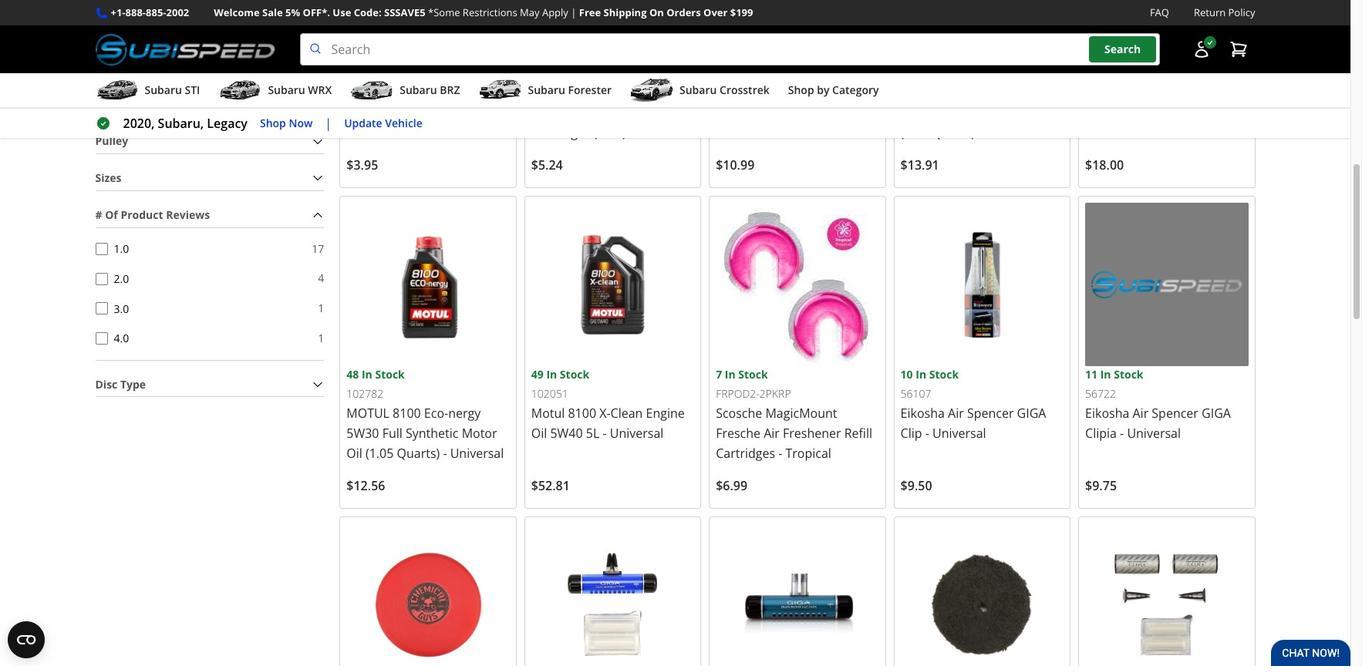 Task type: describe. For each thing, give the bounding box(es) containing it.
888-
[[125, 5, 146, 19]]

1.0
[[114, 242, 129, 256]]

in for motul 8100 eco-nergy 5w30 full synthetic motor oil (1.05 quarts) - universal
[[362, 367, 373, 382]]

56722
[[1086, 387, 1117, 401]]

by
[[817, 83, 830, 97]]

2.0 button
[[95, 273, 108, 285]]

free
[[579, 5, 601, 19]]

- inside motul 8100 x-clean 5w30 full synthetic motor oil (1.05 quarts) - universal
[[978, 124, 982, 141]]

sb00b
[[1128, 66, 1159, 81]]

update vehicle
[[344, 116, 423, 130]]

motul 8100 x-clean engine oil 5w40 5l - universal image
[[531, 203, 695, 366]]

in for fumoto 3/8in id x 3ft vinyl hose - universal
[[362, 47, 373, 61]]

eco-
[[424, 405, 448, 422]]

(1.05 inside 48 in stock 102782 motul 8100 eco-nergy 5w30 full synthetic motor oil (1.05 quarts) - universal
[[366, 445, 394, 462]]

(pine)
[[594, 124, 626, 141]]

type
[[120, 377, 146, 392]]

stock for eikosha air spencer giga clipia - universal
[[1114, 367, 1144, 382]]

button image
[[1193, 40, 1211, 59]]

a subaru crosstrek thumbnail image image
[[630, 79, 674, 102]]

sssave5
[[384, 5, 426, 19]]

nergy
[[448, 405, 481, 422]]

$9.50
[[901, 477, 933, 494]]

frpod2-
[[716, 387, 760, 401]]

subaru crosstrek button
[[630, 76, 770, 107]]

1.0 button
[[95, 243, 108, 255]]

fresche inside 7 in stock frpod2-2pkrp scosche magicmount fresche air freshener refill cartridges - tropical
[[716, 425, 761, 442]]

universal inside 48 in stock 102782 motul 8100 eco-nergy 5w30 full synthetic motor oil (1.05 quarts) - universal
[[450, 445, 504, 462]]

+1-
[[111, 5, 125, 19]]

1 for 4.0
[[318, 331, 324, 346]]

2pkrp inside 7 in stock frpod2-2pkrp scosche magicmount fresche air freshener refill cartridges - tropical
[[760, 387, 791, 401]]

motul 8100 x-clean 5w30 full synthetic motor oil (1.05 quarts) - universal
[[901, 84, 1058, 141]]

giga for eikosha air spencer giga clipia - universal
[[1202, 405, 1231, 422]]

fumoto 3/8in id x 3ft vinyl hose - universal image
[[347, 0, 510, 46]]

scosche magicmount fresche air freshener refill cartridges (pine) - universal
[[531, 84, 690, 141]]

id
[[427, 84, 439, 101]]

*some restrictions may apply | free shipping on orders over $199
[[428, 5, 754, 19]]

quarts) inside motul 8100 x-clean 5w30 full synthetic motor oil (1.05 quarts) - universal
[[932, 124, 975, 141]]

air inside 10 in stock 56107 eikosha air spencer giga clip - universal
[[948, 405, 964, 422]]

now
[[289, 116, 313, 130]]

$13.91
[[901, 157, 940, 174]]

- inside 48 in stock 102782 motul 8100 eco-nergy 5w30 full synthetic motor oil (1.05 quarts) - universal
[[443, 445, 447, 462]]

minatomirai
[[1086, 104, 1167, 121]]

stock for eikosha air spencer giga clip - universal
[[930, 367, 959, 382]]

in for scosche magicmount fresche air freshener refill cartridges - tropical
[[725, 367, 736, 382]]

5w40
[[550, 425, 583, 442]]

49 in stock 102051 motul 8100 x-clean engine oil 5w40 5l - universal
[[531, 367, 685, 442]]

subaru for subaru sti
[[145, 83, 182, 97]]

2 horizontal spatial eikosha air spencer giga clip - universal image
[[901, 203, 1064, 366]]

$6.99
[[716, 477, 748, 494]]

$199
[[731, 5, 754, 19]]

49
[[531, 367, 544, 382]]

reviews
[[166, 207, 210, 222]]

motul 8100 eco-nergy 5w30 full synthetic motor oil (1.05 quarts) - universal image
[[347, 203, 510, 366]]

synthetic inside 48 in stock 102782 motul 8100 eco-nergy 5w30 full synthetic motor oil (1.05 quarts) - universal
[[406, 425, 459, 442]]

subaru for subaru forester
[[528, 83, 565, 97]]

faq link
[[1150, 5, 1170, 21]]

full inside 48 in stock 102782 motul 8100 eco-nergy 5w30 full synthetic motor oil (1.05 quarts) - universal
[[382, 425, 403, 442]]

full inside motul 8100 x-clean 5w30 full synthetic motor oil (1.05 quarts) - universal
[[901, 104, 921, 121]]

air inside 7 in stock frpod2-2pkrp scosche magicmount fresche air freshener refill cartridges - tropical
[[764, 425, 780, 442]]

wrx/sti
[[1196, 84, 1243, 101]]

universal inside scosche magicmount fresche air freshener refill cartridges (pine) - universal
[[637, 124, 690, 141]]

#
[[95, 207, 102, 222]]

clip
[[901, 425, 923, 442]]

engine
[[646, 405, 685, 422]]

apply
[[542, 5, 569, 19]]

10
[[901, 367, 913, 382]]

universal inside 49 in stock 102051 motul 8100 x-clean engine oil 5w40 5l - universal
[[610, 425, 664, 442]]

7 in stock frpod2-2pkrp scosche magicmount fresche air freshener refill cartridges - tropical
[[716, 367, 873, 462]]

snow
[[716, 104, 748, 121]]

3ft
[[453, 84, 469, 101]]

forester
[[568, 83, 612, 97]]

universal inside tomei sun shade wrx/sti minatomirai yokohama - universal
[[1086, 125, 1139, 141]]

shipping
[[604, 5, 647, 19]]

4.0
[[114, 331, 129, 346]]

may
[[520, 5, 540, 19]]

chemical guys black optics microfiber black polishing pad 5.5" - universal image
[[901, 524, 1064, 667]]

- inside scosche magicmount fresche air freshener refill cartridges (pine) - universal
[[630, 124, 633, 141]]

0 horizontal spatial |
[[325, 115, 332, 132]]

eikosha for clipia
[[1086, 405, 1130, 422]]

tomei sun shade wrx/sti minatomirai yokohama - universal
[[1086, 84, 1247, 141]]

disc
[[95, 377, 118, 392]]

$18.00
[[1086, 157, 1124, 174]]

shop for shop by category
[[788, 83, 815, 97]]

subaru for subaru brz
[[400, 83, 437, 97]]

106376
[[901, 66, 938, 81]]

2020, subaru, legacy
[[123, 115, 248, 132]]

motul 8100 x-clean 5w30 full synthetic motor oil (1.05 quarts) - universal image
[[901, 0, 1064, 46]]

over
[[704, 5, 728, 19]]

10 in stock 56107 eikosha air spencer giga clip - universal
[[901, 367, 1047, 442]]

subaru for subaru wrx
[[268, 83, 305, 97]]

welcome
[[214, 5, 260, 19]]

stock for fumoto 3/8in id x 3ft vinyl hose - universal
[[375, 47, 405, 61]]

vinyl
[[472, 84, 499, 101]]

clipia
[[1086, 425, 1117, 442]]

11 in stock 56722 eikosha air spencer giga clipia - universal
[[1086, 367, 1231, 442]]

on
[[650, 5, 664, 19]]

shop for shop now
[[260, 116, 286, 130]]

sizes
[[95, 171, 122, 185]]

tg701a-sb00b
[[1086, 66, 1159, 81]]

2 eikosha air spencer giga clipia - universal image from the top
[[1086, 524, 1249, 667]]

*some
[[428, 5, 460, 19]]

update
[[344, 116, 382, 130]]

$3.95
[[347, 157, 378, 174]]

oil inside 48 in stock 102782 motul 8100 eco-nergy 5w30 full synthetic motor oil (1.05 quarts) - universal
[[347, 445, 363, 462]]

f-
[[347, 66, 356, 81]]

stock for motul 8100 x-clean engine oil 5w40 5l - universal
[[560, 367, 590, 382]]

tg701a-
[[1086, 66, 1128, 81]]

universal inside 10 in stock 56107 eikosha air spencer giga clip - universal
[[933, 425, 987, 442]]

spencer for eikosha air spencer giga clip - universal
[[968, 405, 1014, 422]]

subispeed logo image
[[95, 33, 275, 66]]

sale
[[262, 5, 283, 19]]

cartridges inside scosche magicmount fresche air freshener refill cartridges (pine) - universal
[[531, 124, 591, 141]]

welcome sale 5% off*. use code: sssave5
[[214, 5, 426, 19]]

universal inside 45 in stock f-hose fumoto 3/8in id x 3ft vinyl hose - universal
[[386, 104, 440, 121]]

shop now
[[260, 116, 313, 130]]

air inside scosche magicmount fresche air freshener refill cartridges (pine) - universal
[[579, 104, 595, 121]]

eikosha for clip
[[901, 405, 945, 422]]

# of product reviews
[[95, 207, 210, 222]]

2002
[[166, 5, 189, 19]]

7
[[716, 367, 722, 382]]

45 in stock f-hose fumoto 3/8in id x 3ft vinyl hose - universal
[[347, 47, 499, 121]]

5w30 inside 48 in stock 102782 motul 8100 eco-nergy 5w30 full synthetic motor oil (1.05 quarts) - universal
[[347, 425, 379, 442]]

chemical
[[716, 84, 769, 101]]

search input field
[[300, 33, 1160, 66]]

restrictions
[[463, 5, 518, 19]]

4
[[318, 271, 324, 286]]



Task type: locate. For each thing, give the bounding box(es) containing it.
tomei sun shade wrx/sti minatomirai yokohama - universal image
[[1086, 0, 1249, 46]]

0 horizontal spatial quarts)
[[397, 445, 440, 462]]

refill
[[660, 104, 688, 121], [845, 425, 873, 442]]

full down 102782
[[382, 425, 403, 442]]

0 horizontal spatial magicmount
[[581, 84, 653, 101]]

frpod7-
[[531, 66, 575, 81]]

1 horizontal spatial motor
[[980, 104, 1016, 121]]

in right 11
[[1101, 367, 1112, 382]]

$5.24
[[531, 157, 563, 174]]

| right now
[[325, 115, 332, 132]]

sun
[[1125, 84, 1150, 101]]

1 horizontal spatial x-
[[979, 84, 990, 101]]

oil inside motul 8100 x-clean 5w30 full synthetic motor oil (1.05 quarts) - universal
[[1019, 104, 1035, 121]]

return policy link
[[1194, 5, 1256, 21]]

eikosha air spencer giga clipia - universal image
[[1086, 203, 1249, 366], [1086, 524, 1249, 667]]

stock for motul 8100 eco-nergy 5w30 full synthetic motor oil (1.05 quarts) - universal
[[375, 367, 405, 382]]

1 vertical spatial motor
[[462, 425, 497, 442]]

1 for 3.0
[[318, 301, 324, 316]]

1 vertical spatial full
[[382, 425, 403, 442]]

refill down a subaru crosstrek thumbnail image
[[660, 104, 688, 121]]

8100 up 5l in the left bottom of the page
[[568, 405, 597, 422]]

clean
[[990, 84, 1022, 101], [611, 405, 643, 422]]

0 horizontal spatial giga
[[1017, 405, 1047, 422]]

subaru brz
[[400, 83, 460, 97]]

of
[[105, 207, 118, 222]]

in inside 10 in stock 56107 eikosha air spencer giga clip - universal
[[916, 367, 927, 382]]

- inside tomei sun shade wrx/sti minatomirai yokohama - universal
[[1243, 104, 1247, 121]]

orders
[[667, 5, 701, 19]]

1 spencer from the left
[[968, 405, 1014, 422]]

1 vertical spatial 2pkrp
[[760, 387, 791, 401]]

hose
[[356, 66, 383, 81]]

cws_110_16
[[716, 66, 778, 81]]

stock inside 45 in stock f-hose fumoto 3/8in id x 3ft vinyl hose - universal
[[375, 47, 405, 61]]

1 horizontal spatial eikosha air spencer giga clip - universal image
[[716, 524, 879, 667]]

0 horizontal spatial eikosha
[[901, 405, 945, 422]]

4 subaru from the left
[[528, 83, 565, 97]]

0 vertical spatial motor
[[980, 104, 1016, 121]]

1 horizontal spatial shop
[[788, 83, 815, 97]]

stock up 56722
[[1114, 367, 1144, 382]]

x- down "motul 8100 x-clean 5w30 full synthetic motor oil (1.05 quarts) - universal" image
[[979, 84, 990, 101]]

1 horizontal spatial clean
[[990, 84, 1022, 101]]

0 vertical spatial oil
[[1019, 104, 1035, 121]]

quarts) down eco-
[[397, 445, 440, 462]]

1 vertical spatial freshener
[[783, 425, 842, 442]]

synthetic inside motul 8100 x-clean 5w30 full synthetic motor oil (1.05 quarts) - universal
[[924, 104, 977, 121]]

subaru forester
[[528, 83, 612, 97]]

1 vertical spatial oil
[[531, 425, 547, 442]]

4.0 button
[[95, 333, 108, 345]]

0 horizontal spatial cartridges
[[531, 124, 591, 141]]

magicmount
[[581, 84, 653, 101], [766, 405, 838, 422]]

0 horizontal spatial clean
[[611, 405, 643, 422]]

8100 for motul 8100 eco-nergy 5w30 full synthetic motor oil (1.05 quarts) - universal
[[393, 405, 421, 422]]

stock up frpod2-
[[739, 367, 768, 382]]

cartridges up $6.99
[[716, 445, 776, 462]]

pulley
[[95, 134, 128, 148]]

- inside 49 in stock 102051 motul 8100 x-clean engine oil 5w40 5l - universal
[[603, 425, 607, 442]]

0 horizontal spatial full
[[382, 425, 403, 442]]

1 horizontal spatial 2pkrp
[[760, 387, 791, 401]]

in for eikosha air spencer giga clipia - universal
[[1101, 367, 1112, 382]]

shop left now
[[260, 116, 286, 130]]

1 vertical spatial motul
[[347, 405, 390, 422]]

spencer inside 10 in stock 56107 eikosha air spencer giga clip - universal
[[968, 405, 1014, 422]]

cartridges up $5.24
[[531, 124, 591, 141]]

universal inside motul 8100 x-clean 5w30 full synthetic motor oil (1.05 quarts) - universal
[[986, 124, 1039, 141]]

in for eikosha air spencer giga clip - universal
[[916, 367, 927, 382]]

motor
[[980, 104, 1016, 121], [462, 425, 497, 442]]

0 horizontal spatial 5w30
[[347, 425, 379, 442]]

subaru for subaru crosstrek
[[680, 83, 717, 97]]

2pkrp up forester
[[575, 66, 607, 81]]

subaru forester button
[[479, 76, 612, 107]]

3/8in
[[395, 84, 424, 101]]

8100 left eco-
[[393, 405, 421, 422]]

5 subaru from the left
[[680, 83, 717, 97]]

refill inside 7 in stock frpod2-2pkrp scosche magicmount fresche air freshener refill cartridges - tropical
[[845, 425, 873, 442]]

a subaru wrx thumbnail image image
[[219, 79, 262, 102]]

magicmount up tropical
[[766, 405, 838, 422]]

8100 inside motul 8100 x-clean 5w30 full synthetic motor oil (1.05 quarts) - universal
[[947, 84, 975, 101]]

1 vertical spatial x-
[[600, 405, 611, 422]]

0 horizontal spatial 8100
[[393, 405, 421, 422]]

0 horizontal spatial synthetic
[[406, 425, 459, 442]]

scosche inside scosche magicmount fresche air freshener refill cartridges (pine) - universal
[[531, 84, 578, 101]]

1 horizontal spatial 5w30
[[1025, 84, 1058, 101]]

5l
[[586, 425, 600, 442]]

1 horizontal spatial (1.05
[[901, 124, 929, 141]]

stock for scosche magicmount fresche air freshener refill cartridges - tropical
[[739, 367, 768, 382]]

$10.99
[[716, 157, 755, 174]]

8100 inside 48 in stock 102782 motul 8100 eco-nergy 5w30 full synthetic motor oil (1.05 quarts) - universal
[[393, 405, 421, 422]]

1 vertical spatial 5w30
[[347, 425, 379, 442]]

in right the 48
[[362, 367, 373, 382]]

fumoto
[[347, 84, 391, 101]]

x- up 5l in the left bottom of the page
[[600, 405, 611, 422]]

1 horizontal spatial cartridges
[[716, 445, 776, 462]]

0 horizontal spatial freshener
[[598, 104, 657, 121]]

1 horizontal spatial oil
[[531, 425, 547, 442]]

search button
[[1090, 37, 1157, 62]]

2pkrp up tropical
[[760, 387, 791, 401]]

auto
[[786, 104, 813, 121]]

in right 10
[[916, 367, 927, 382]]

1 vertical spatial clean
[[611, 405, 643, 422]]

a subaru forester thumbnail image image
[[479, 79, 522, 102]]

freshener up tropical
[[783, 425, 842, 442]]

1 horizontal spatial eikosha
[[1086, 405, 1130, 422]]

synthetic down 106376
[[924, 104, 977, 121]]

refill inside scosche magicmount fresche air freshener refill cartridges (pine) - universal
[[660, 104, 688, 121]]

1 horizontal spatial 8100
[[568, 405, 597, 422]]

0 horizontal spatial scosche
[[531, 84, 578, 101]]

quarts) inside 48 in stock 102782 motul 8100 eco-nergy 5w30 full synthetic motor oil (1.05 quarts) - universal
[[397, 445, 440, 462]]

0 vertical spatial synthetic
[[924, 104, 977, 121]]

5w30 left tomei
[[1025, 84, 1058, 101]]

0 horizontal spatial refill
[[660, 104, 688, 121]]

spencer inside 11 in stock 56722 eikosha air spencer giga clipia - universal
[[1152, 405, 1199, 422]]

update vehicle button
[[344, 115, 423, 132]]

2 vertical spatial oil
[[347, 445, 363, 462]]

0 vertical spatial 1
[[318, 301, 324, 316]]

2pkrp
[[575, 66, 607, 81], [760, 387, 791, 401]]

open widget image
[[8, 622, 45, 659]]

stock up hose
[[375, 47, 405, 61]]

motul inside motul 8100 x-clean 5w30 full synthetic motor oil (1.05 quarts) - universal
[[901, 84, 944, 101]]

freshener inside 7 in stock frpod2-2pkrp scosche magicmount fresche air freshener refill cartridges - tropical
[[783, 425, 842, 442]]

0 vertical spatial (1.05
[[901, 124, 929, 141]]

x- inside 49 in stock 102051 motul 8100 x-clean engine oil 5w40 5l - universal
[[600, 405, 611, 422]]

2 subaru from the left
[[268, 83, 305, 97]]

vehicle
[[385, 116, 423, 130]]

motul down 106376
[[901, 84, 944, 101]]

2 1 from the top
[[318, 331, 324, 346]]

motor inside motul 8100 x-clean 5w30 full synthetic motor oil (1.05 quarts) - universal
[[980, 104, 1016, 121]]

shop by category button
[[788, 76, 879, 107]]

motul down 102782
[[347, 405, 390, 422]]

5w30 down 102782
[[347, 425, 379, 442]]

motul inside 48 in stock 102782 motul 8100 eco-nergy 5w30 full synthetic motor oil (1.05 quarts) - universal
[[347, 405, 390, 422]]

eikosha down 56107
[[901, 405, 945, 422]]

0 horizontal spatial x-
[[600, 405, 611, 422]]

1 vertical spatial fresche
[[716, 425, 761, 442]]

in inside 11 in stock 56722 eikosha air spencer giga clipia - universal
[[1101, 367, 1112, 382]]

$12.56
[[347, 477, 385, 494]]

in inside 49 in stock 102051 motul 8100 x-clean engine oil 5w40 5l - universal
[[547, 367, 557, 382]]

0 horizontal spatial motul
[[347, 405, 390, 422]]

0 vertical spatial full
[[901, 104, 921, 121]]

refill left clip
[[845, 425, 873, 442]]

1 horizontal spatial fresche
[[716, 425, 761, 442]]

category
[[833, 83, 879, 97]]

frpod7-2pkrp
[[531, 66, 607, 81]]

0 vertical spatial magicmount
[[581, 84, 653, 101]]

0 vertical spatial 5w30
[[1025, 84, 1058, 101]]

synthetic down eco-
[[406, 425, 459, 442]]

in inside 48 in stock 102782 motul 8100 eco-nergy 5w30 full synthetic motor oil (1.05 quarts) - universal
[[362, 367, 373, 382]]

| left free
[[571, 5, 577, 19]]

- inside 45 in stock f-hose fumoto 3/8in id x 3ft vinyl hose - universal
[[379, 104, 383, 121]]

5%
[[286, 5, 300, 19]]

2 horizontal spatial oil
[[1019, 104, 1035, 121]]

- inside 7 in stock frpod2-2pkrp scosche magicmount fresche air freshener refill cartridges - tropical
[[779, 445, 783, 462]]

1 vertical spatial shop
[[260, 116, 286, 130]]

2 spencer from the left
[[1152, 405, 1199, 422]]

in inside 7 in stock frpod2-2pkrp scosche magicmount fresche air freshener refill cartridges - tropical
[[725, 367, 736, 382]]

1 horizontal spatial magicmount
[[766, 405, 838, 422]]

wash
[[816, 104, 848, 121]]

faq
[[1150, 5, 1170, 19]]

8100 down "motul 8100 x-clean 5w30 full synthetic motor oil (1.05 quarts) - universal" image
[[947, 84, 975, 101]]

1 vertical spatial scosche
[[716, 405, 763, 422]]

scosche down frpod2-
[[716, 405, 763, 422]]

48
[[347, 367, 359, 382]]

clean down "motul 8100 x-clean 5w30 full synthetic motor oil (1.05 quarts) - universal" image
[[990, 84, 1022, 101]]

0 vertical spatial freshener
[[598, 104, 657, 121]]

hose
[[347, 104, 376, 121]]

stock up 102051
[[560, 367, 590, 382]]

+1-888-885-2002
[[111, 5, 189, 19]]

fresche inside scosche magicmount fresche air freshener refill cartridges (pine) - universal
[[531, 104, 576, 121]]

1 eikosha air spencer giga clipia - universal image from the top
[[1086, 203, 1249, 366]]

0 vertical spatial shop
[[788, 83, 815, 97]]

clean left engine
[[611, 405, 643, 422]]

subaru inside dropdown button
[[528, 83, 565, 97]]

fresche down subaru forester
[[531, 104, 576, 121]]

0 vertical spatial x-
[[979, 84, 990, 101]]

quarts) up the $13.91
[[932, 124, 975, 141]]

clean inside 49 in stock 102051 motul 8100 x-clean engine oil 5w40 5l - universal
[[611, 405, 643, 422]]

0 horizontal spatial 2pkrp
[[575, 66, 607, 81]]

giga inside 10 in stock 56107 eikosha air spencer giga clip - universal
[[1017, 405, 1047, 422]]

1 vertical spatial quarts)
[[397, 445, 440, 462]]

102051
[[531, 387, 568, 401]]

in right 45
[[362, 47, 373, 61]]

chemical guys honeydew snow foam auto wash cleanser image
[[716, 0, 879, 46]]

1 vertical spatial synthetic
[[406, 425, 459, 442]]

(1.05 inside motul 8100 x-clean 5w30 full synthetic motor oil (1.05 quarts) - universal
[[901, 124, 929, 141]]

5w30 inside motul 8100 x-clean 5w30 full synthetic motor oil (1.05 quarts) - universal
[[1025, 84, 1058, 101]]

0 vertical spatial refill
[[660, 104, 688, 121]]

1 vertical spatial cartridges
[[716, 445, 776, 462]]

freshener up "(pine)"
[[598, 104, 657, 121]]

8100 for motul 8100 x-clean engine oil 5w40 5l - universal
[[568, 405, 597, 422]]

1 horizontal spatial giga
[[1202, 405, 1231, 422]]

56107
[[901, 387, 932, 401]]

102782
[[347, 387, 384, 401]]

1 horizontal spatial freshener
[[783, 425, 842, 442]]

oil inside 49 in stock 102051 motul 8100 x-clean engine oil 5w40 5l - universal
[[531, 425, 547, 442]]

1 1 from the top
[[318, 301, 324, 316]]

1 horizontal spatial full
[[901, 104, 921, 121]]

0 vertical spatial scosche
[[531, 84, 578, 101]]

- inside 10 in stock 56107 eikosha air spencer giga clip - universal
[[926, 425, 930, 442]]

x- inside motul 8100 x-clean 5w30 full synthetic motor oil (1.05 quarts) - universal
[[979, 84, 990, 101]]

subaru brz button
[[351, 76, 460, 107]]

honeydew
[[804, 84, 865, 101]]

1 vertical spatial 1
[[318, 331, 324, 346]]

- inside 11 in stock 56722 eikosha air spencer giga clipia - universal
[[1120, 425, 1124, 442]]

spencer for eikosha air spencer giga clipia - universal
[[1152, 405, 1199, 422]]

stock inside 10 in stock 56107 eikosha air spencer giga clip - universal
[[930, 367, 959, 382]]

stock inside 48 in stock 102782 motul 8100 eco-nergy 5w30 full synthetic motor oil (1.05 quarts) - universal
[[375, 367, 405, 382]]

1 vertical spatial refill
[[845, 425, 873, 442]]

(1.05 up the $13.91
[[901, 124, 929, 141]]

stock inside 49 in stock 102051 motul 8100 x-clean engine oil 5w40 5l - universal
[[560, 367, 590, 382]]

eikosha inside 11 in stock 56722 eikosha air spencer giga clipia - universal
[[1086, 405, 1130, 422]]

universal
[[386, 104, 440, 121], [637, 124, 690, 141], [986, 124, 1039, 141], [1086, 125, 1139, 141], [610, 425, 664, 442], [933, 425, 987, 442], [1128, 425, 1181, 442], [450, 445, 504, 462]]

0 horizontal spatial eikosha air spencer giga clip - universal image
[[531, 524, 695, 667]]

0 horizontal spatial spencer
[[968, 405, 1014, 422]]

1 subaru from the left
[[145, 83, 182, 97]]

return policy
[[1194, 5, 1256, 19]]

motor inside 48 in stock 102782 motul 8100 eco-nergy 5w30 full synthetic motor oil (1.05 quarts) - universal
[[462, 425, 497, 442]]

magicmount inside 7 in stock frpod2-2pkrp scosche magicmount fresche air freshener refill cartridges - tropical
[[766, 405, 838, 422]]

off*.
[[303, 5, 330, 19]]

crosstrek
[[720, 83, 770, 97]]

fresche down frpod2-
[[716, 425, 761, 442]]

subaru inside dropdown button
[[145, 83, 182, 97]]

scosche down frpod7-
[[531, 84, 578, 101]]

0 horizontal spatial oil
[[347, 445, 363, 462]]

shop left by
[[788, 83, 815, 97]]

spencer
[[968, 405, 1014, 422], [1152, 405, 1199, 422]]

full down 106376
[[901, 104, 921, 121]]

+1-888-885-2002 link
[[111, 5, 189, 21]]

yokohama
[[1170, 104, 1240, 121]]

45
[[347, 47, 359, 61]]

magicmount up "(pine)"
[[581, 84, 653, 101]]

magicmount inside scosche magicmount fresche air freshener refill cartridges (pine) - universal
[[581, 84, 653, 101]]

0 vertical spatial 2pkrp
[[575, 66, 607, 81]]

1 horizontal spatial |
[[571, 5, 577, 19]]

motul
[[901, 84, 944, 101], [347, 405, 390, 422]]

giga inside 11 in stock 56722 eikosha air spencer giga clipia - universal
[[1202, 405, 1231, 422]]

in for motul 8100 x-clean engine oil 5w40 5l - universal
[[547, 367, 557, 382]]

scosche magicmount fresche air freshener refill cartridges (pine) - universal image
[[531, 0, 695, 46]]

1 horizontal spatial spencer
[[1152, 405, 1199, 422]]

giga for eikosha air spencer giga clip - universal
[[1017, 405, 1047, 422]]

0 vertical spatial cartridges
[[531, 124, 591, 141]]

full
[[901, 104, 921, 121], [382, 425, 403, 442]]

0 horizontal spatial (1.05
[[366, 445, 394, 462]]

1 giga from the left
[[1017, 405, 1047, 422]]

shop now link
[[260, 115, 313, 132]]

1 horizontal spatial motul
[[901, 84, 944, 101]]

1 horizontal spatial scosche
[[716, 405, 763, 422]]

1 horizontal spatial synthetic
[[924, 104, 977, 121]]

cleanser
[[716, 124, 766, 141]]

scosche magicmount fresche air freshener refill cartridges - tropical image
[[716, 203, 879, 366]]

0 horizontal spatial motor
[[462, 425, 497, 442]]

1 vertical spatial (1.05
[[366, 445, 394, 462]]

chemical guys honeydew snow foam auto wash cleanser
[[716, 84, 865, 141]]

0 vertical spatial fresche
[[531, 104, 576, 121]]

subaru sti
[[145, 83, 200, 97]]

3.0
[[114, 301, 129, 316]]

motul
[[531, 405, 565, 422]]

8100 inside 49 in stock 102051 motul 8100 x-clean engine oil 5w40 5l - universal
[[568, 405, 597, 422]]

tropical
[[786, 445, 832, 462]]

scosche inside 7 in stock frpod2-2pkrp scosche magicmount fresche air freshener refill cartridges - tropical
[[716, 405, 763, 422]]

in inside 45 in stock f-hose fumoto 3/8in id x 3ft vinyl hose - universal
[[362, 47, 373, 61]]

brz
[[440, 83, 460, 97]]

0 vertical spatial eikosha air spencer giga clipia - universal image
[[1086, 203, 1249, 366]]

0 vertical spatial quarts)
[[932, 124, 975, 141]]

1 horizontal spatial refill
[[845, 425, 873, 442]]

(1.05
[[901, 124, 929, 141], [366, 445, 394, 462]]

eikosha air spencer giga clip - universal image
[[901, 203, 1064, 366], [531, 524, 695, 667], [716, 524, 879, 667]]

2 giga from the left
[[1202, 405, 1231, 422]]

air inside 11 in stock 56722 eikosha air spencer giga clipia - universal
[[1133, 405, 1149, 422]]

eikosha down 56722
[[1086, 405, 1130, 422]]

stock up 102782
[[375, 367, 405, 382]]

stock inside 11 in stock 56722 eikosha air spencer giga clipia - universal
[[1114, 367, 1144, 382]]

0 vertical spatial clean
[[990, 84, 1022, 101]]

shop inside dropdown button
[[788, 83, 815, 97]]

11
[[1086, 367, 1098, 382]]

48 in stock 102782 motul 8100 eco-nergy 5w30 full synthetic motor oil (1.05 quarts) - universal
[[347, 367, 504, 462]]

foam
[[751, 104, 783, 121]]

a subaru sti thumbnail image image
[[95, 79, 139, 102]]

chemical guys bucket lid cap red w/black printed logo universal image
[[347, 524, 510, 667]]

universal inside 11 in stock 56722 eikosha air spencer giga clipia - universal
[[1128, 425, 1181, 442]]

1 horizontal spatial quarts)
[[932, 124, 975, 141]]

cartridges
[[531, 124, 591, 141], [716, 445, 776, 462]]

scosche
[[531, 84, 578, 101], [716, 405, 763, 422]]

code:
[[354, 5, 382, 19]]

0 vertical spatial motul
[[901, 84, 944, 101]]

wrx
[[308, 83, 332, 97]]

a subaru brz thumbnail image image
[[351, 79, 394, 102]]

clean inside motul 8100 x-clean 5w30 full synthetic motor oil (1.05 quarts) - universal
[[990, 84, 1022, 101]]

eikosha
[[901, 405, 945, 422], [1086, 405, 1130, 422]]

3.0 button
[[95, 303, 108, 315]]

shade
[[1153, 84, 1192, 101]]

1 vertical spatial magicmount
[[766, 405, 838, 422]]

freshener inside scosche magicmount fresche air freshener refill cartridges (pine) - universal
[[598, 104, 657, 121]]

2 eikosha from the left
[[1086, 405, 1130, 422]]

8100
[[947, 84, 975, 101], [393, 405, 421, 422], [568, 405, 597, 422]]

1 vertical spatial |
[[325, 115, 332, 132]]

tomei
[[1086, 84, 1121, 101]]

eikosha inside 10 in stock 56107 eikosha air spencer giga clip - universal
[[901, 405, 945, 422]]

(1.05 up $12.56
[[366, 445, 394, 462]]

0 horizontal spatial fresche
[[531, 104, 576, 121]]

stock up 56107
[[930, 367, 959, 382]]

sti
[[185, 83, 200, 97]]

0 vertical spatial |
[[571, 5, 577, 19]]

2020,
[[123, 115, 155, 132]]

2 horizontal spatial 8100
[[947, 84, 975, 101]]

1 vertical spatial eikosha air spencer giga clipia - universal image
[[1086, 524, 1249, 667]]

stock inside 7 in stock frpod2-2pkrp scosche magicmount fresche air freshener refill cartridges - tropical
[[739, 367, 768, 382]]

0 horizontal spatial shop
[[260, 116, 286, 130]]

in right 7
[[725, 367, 736, 382]]

return
[[1194, 5, 1226, 19]]

3 subaru from the left
[[400, 83, 437, 97]]

1 eikosha from the left
[[901, 405, 945, 422]]

cartridges inside 7 in stock frpod2-2pkrp scosche magicmount fresche air freshener refill cartridges - tropical
[[716, 445, 776, 462]]

in right 49
[[547, 367, 557, 382]]



Task type: vqa. For each thing, say whether or not it's contained in the screenshot.
return policy link
yes



